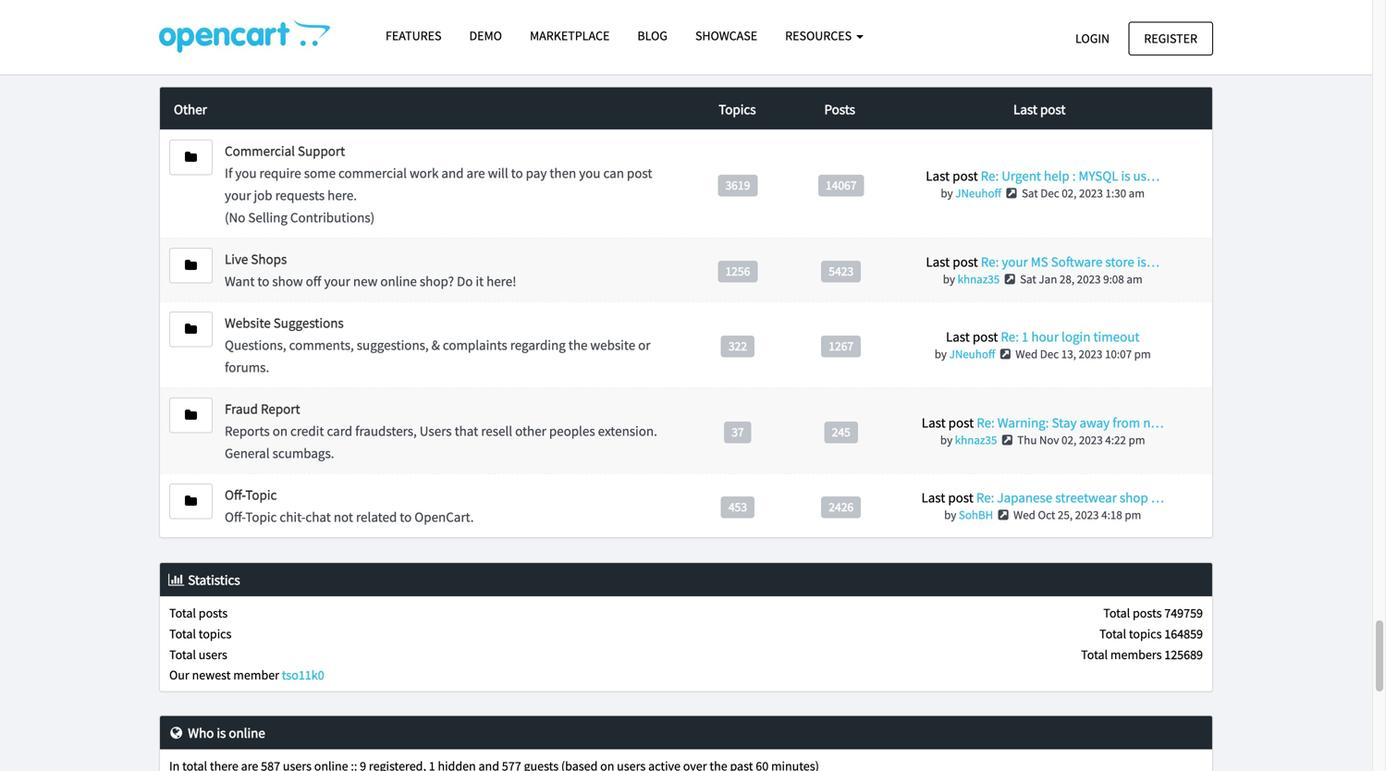 Task type: vqa. For each thing, say whether or not it's contained in the screenshot.


Task type: locate. For each thing, give the bounding box(es) containing it.
re: up the sohbh
[[977, 489, 995, 506]]

1 horizontal spatial topics
[[1129, 626, 1162, 642]]

online right new
[[381, 272, 417, 290]]

2 horizontal spatial your
[[1002, 253, 1028, 271]]

1 vertical spatial by khnaz35
[[941, 432, 997, 448]]

sat down urgent
[[1022, 185, 1038, 201]]

re: urgent help : mysql is us… link
[[981, 167, 1160, 185]]

1 vertical spatial sat
[[1020, 272, 1037, 287]]

, up development link
[[273, 11, 279, 28]]

2023 down mysql
[[1079, 185, 1103, 201]]

1 vertical spatial khnaz35
[[955, 432, 997, 448]]

2023 down "away"
[[1079, 432, 1103, 448]]

us…
[[1134, 167, 1160, 185]]

jneuhoff down last post re: urgent help : mysql is us…
[[956, 185, 1002, 201]]

1 vertical spatial is
[[217, 724, 226, 742]]

view the latest post image down last post re: 1 hour login timeout at the right of the page
[[998, 348, 1014, 360]]

khnaz35 down last post re: your ms software store is…
[[958, 272, 1000, 287]]

some
[[304, 164, 336, 182]]

topics up "users"
[[199, 626, 232, 642]]

by for last post re: your ms software store is…
[[943, 272, 955, 287]]

0 horizontal spatial posts
[[199, 605, 228, 622]]

total users
[[169, 646, 227, 663]]

post right can
[[627, 164, 653, 182]]

register
[[1144, 30, 1198, 47]]

total left members
[[1081, 646, 1108, 663]]

total posts 749759
[[1104, 605, 1203, 622]]

posts up total topics
[[199, 605, 228, 622]]

post for last post
[[1041, 100, 1066, 118]]

support for template
[[357, 11, 404, 28]]

to inside live shops want to show off your new online shop? do it here!
[[258, 272, 270, 290]]

2023 right 13,
[[1079, 346, 1103, 362]]

topics for total topics 164859
[[1129, 626, 1162, 642]]

0 vertical spatial online
[[381, 272, 417, 290]]

by khnaz35 for re: warning: stay away from n…
[[941, 432, 997, 448]]

dec down help
[[1041, 185, 1060, 201]]

last for last post re: warning: stay away from n…
[[922, 414, 946, 432]]

02, down re: urgent help : mysql is us… link
[[1062, 185, 1077, 201]]

post for last post re: your ms software store is…
[[953, 253, 978, 271]]

khnaz35 link
[[958, 272, 1000, 287], [955, 432, 997, 448]]

last for last post re: japanese streetwear shop …
[[922, 489, 946, 506]]

1 horizontal spatial is
[[1122, 167, 1131, 185]]

off- down off-topic link
[[225, 508, 245, 526]]

0 horizontal spatial is
[[217, 724, 226, 742]]

0 vertical spatial reports
[[225, 11, 270, 28]]

last for last post re: 1 hour login timeout
[[946, 328, 970, 346]]

1 vertical spatial am
[[1127, 272, 1143, 287]]

2 you from the left
[[579, 164, 601, 182]]

0 vertical spatial to
[[511, 164, 523, 182]]

posts up total topics 164859
[[1133, 605, 1162, 622]]

total for total members 125689
[[1081, 646, 1108, 663]]

off topic image
[[185, 495, 197, 508]]

1 you from the left
[[235, 164, 257, 182]]

view the latest post image
[[996, 509, 1011, 521]]

topic down off-topic link
[[245, 508, 277, 526]]

to right will
[[511, 164, 523, 182]]

last
[[1014, 100, 1038, 118], [926, 167, 950, 185], [926, 253, 950, 271], [946, 328, 970, 346], [922, 414, 946, 432], [922, 489, 946, 506]]

by
[[941, 185, 953, 201], [943, 272, 955, 287], [935, 346, 947, 362], [941, 432, 953, 448], [945, 507, 957, 523]]

28,
[[1060, 272, 1075, 287]]

login link
[[1060, 22, 1126, 55]]

development
[[243, 33, 326, 51]]

total up total topics
[[169, 605, 196, 622]]

fraud report image
[[185, 409, 197, 422]]

1 vertical spatial to
[[258, 272, 270, 290]]

0 vertical spatial ,
[[273, 11, 279, 28]]

sat left jan at the right top of the page
[[1020, 272, 1037, 287]]

timeout
[[1094, 328, 1140, 346]]

453
[[729, 499, 747, 515]]

total up total topics 164859
[[1104, 605, 1131, 622]]

2023 for away
[[1079, 432, 1103, 448]]

2 reports from the top
[[225, 422, 270, 440]]

…
[[1151, 489, 1165, 506]]

last for last post re: urgent help : mysql is us…
[[926, 167, 950, 185]]

1 vertical spatial support
[[298, 142, 345, 160]]

sohbh link
[[959, 507, 994, 523]]

wed for japanese
[[1014, 507, 1036, 523]]

by for last post re: warning: stay away from n…
[[941, 432, 953, 448]]

total
[[169, 605, 196, 622], [1104, 605, 1131, 622], [169, 626, 196, 642], [1100, 626, 1127, 642], [169, 646, 196, 663], [1081, 646, 1108, 663]]

1 vertical spatial 02,
[[1062, 432, 1077, 448]]

off-topic off-topic chit-chat not related to opencart.
[[225, 486, 474, 526]]

view the latest post image down last post re: your ms software store is…
[[1002, 273, 1018, 285]]

02, for help
[[1062, 185, 1077, 201]]

topic down general
[[245, 486, 277, 504]]

last for last post re: your ms software store is…
[[926, 253, 950, 271]]

demo
[[469, 27, 502, 44]]

2 posts from the left
[[1133, 605, 1162, 622]]

am down us…
[[1129, 185, 1145, 201]]

0 horizontal spatial you
[[235, 164, 257, 182]]

post left urgent
[[953, 167, 978, 185]]

0 vertical spatial is
[[1122, 167, 1131, 185]]

2 02, from the top
[[1062, 432, 1077, 448]]

164859
[[1165, 626, 1203, 642]]

0 vertical spatial khnaz35 link
[[958, 272, 1000, 287]]

1 horizontal spatial support
[[357, 11, 404, 28]]

1 vertical spatial wed
[[1014, 507, 1036, 523]]

jneuhoff down last post re: 1 hour login timeout at the right of the page
[[950, 346, 996, 362]]

re: left warning:
[[977, 414, 995, 432]]

comments,
[[289, 336, 354, 354]]

topics
[[199, 626, 232, 642], [1129, 626, 1162, 642]]

view the latest post image down urgent
[[1004, 187, 1020, 199]]

by for last post re: japanese streetwear shop …
[[945, 507, 957, 523]]

dec for hour
[[1040, 346, 1059, 362]]

your up (no
[[225, 186, 251, 204]]

14067
[[826, 177, 857, 193]]

blog link
[[624, 19, 682, 52]]

2 horizontal spatial to
[[511, 164, 523, 182]]

jneuhoff link down last post re: urgent help : mysql is us…
[[956, 185, 1002, 201]]

1 horizontal spatial ,
[[326, 33, 333, 51]]

stay
[[1052, 414, 1077, 432]]

nov
[[1040, 432, 1060, 448]]

jneuhoff link down last post re: 1 hour login timeout at the right of the page
[[950, 346, 996, 362]]

1 vertical spatial khnaz35 link
[[955, 432, 997, 448]]

pm down shop
[[1125, 507, 1142, 523]]

post left "1"
[[973, 328, 998, 346]]

1 vertical spatial dec
[[1040, 346, 1059, 362]]

by jneuhoff for re: 1 hour login timeout
[[935, 346, 996, 362]]

bar chart image
[[167, 573, 185, 587]]

2023 for login
[[1079, 346, 1103, 362]]

sohbh
[[959, 507, 994, 523]]

online right who
[[229, 724, 265, 742]]

total up our
[[169, 646, 196, 663]]

1 vertical spatial reports
[[225, 422, 270, 440]]

reports up file o image
[[225, 11, 270, 28]]

1 topics from the left
[[199, 626, 232, 642]]

am for is
[[1129, 185, 1145, 201]]

by khnaz35 left thu
[[941, 432, 997, 448]]

your inside live shops want to show off your new online shop? do it here!
[[324, 272, 350, 290]]

your left ms
[[1002, 253, 1028, 271]]

9:08
[[1104, 272, 1125, 287]]

1 topic from the top
[[245, 486, 277, 504]]

1 horizontal spatial your
[[324, 272, 350, 290]]

post left ms
[[953, 253, 978, 271]]

support
[[357, 11, 404, 28], [298, 142, 345, 160]]

0 vertical spatial jneuhoff link
[[956, 185, 1002, 201]]

is right who
[[217, 724, 226, 742]]

by jneuhoff down last post re: 1 hour login timeout at the right of the page
[[935, 346, 996, 362]]

2 vertical spatial pm
[[1125, 507, 1142, 523]]

showcase link
[[682, 19, 772, 52]]

post left warning:
[[949, 414, 974, 432]]

users
[[199, 646, 227, 663]]

1 reports from the top
[[225, 11, 270, 28]]

0 vertical spatial dec
[[1041, 185, 1060, 201]]

other
[[515, 422, 547, 440]]

, down template
[[326, 33, 333, 51]]

post up by sohbh
[[948, 489, 974, 506]]

1 horizontal spatial posts
[[1133, 605, 1162, 622]]

by khnaz35 for re: your ms software store is…
[[943, 272, 1000, 287]]

pm for …
[[1125, 507, 1142, 523]]

1 posts from the left
[[199, 605, 228, 622]]

0 horizontal spatial to
[[258, 272, 270, 290]]

0 vertical spatial your
[[225, 186, 251, 204]]

0 vertical spatial sat
[[1022, 185, 1038, 201]]

1 horizontal spatial online
[[381, 272, 417, 290]]

khnaz35 left thu
[[955, 432, 997, 448]]

globe image
[[167, 726, 185, 740]]

to right "related"
[[400, 508, 412, 526]]

showcase
[[696, 27, 758, 44]]

khnaz35 link down last post re: your ms software store is…
[[958, 272, 1000, 287]]

demo link
[[456, 19, 516, 52]]

job
[[254, 186, 272, 204]]

by jneuhoff
[[941, 185, 1002, 201], [935, 346, 996, 362]]

japanese
[[998, 489, 1053, 506]]

1 horizontal spatial to
[[400, 508, 412, 526]]

0 horizontal spatial ,
[[273, 11, 279, 28]]

view the latest post image
[[1004, 187, 1020, 199], [1002, 273, 1018, 285], [998, 348, 1014, 360], [1000, 434, 1015, 446]]

1 vertical spatial by jneuhoff
[[935, 346, 996, 362]]

1 vertical spatial your
[[1002, 253, 1028, 271]]

topics up the total members 125689
[[1129, 626, 1162, 642]]

wed down "1"
[[1016, 346, 1038, 362]]

1 02, from the top
[[1062, 185, 1077, 201]]

pm for timeout
[[1135, 346, 1151, 362]]

0 vertical spatial pm
[[1135, 346, 1151, 362]]

support inside commercial support if you require some commercial work and are will to pay then you can post your job requests here. (no selling contributions)
[[298, 142, 345, 160]]

1 vertical spatial pm
[[1129, 432, 1146, 448]]

02,
[[1062, 185, 1077, 201], [1062, 432, 1077, 448]]

you left can
[[579, 164, 601, 182]]

is…
[[1138, 253, 1160, 271]]

1 vertical spatial off-
[[225, 508, 245, 526]]

0 horizontal spatial online
[[229, 724, 265, 742]]

live
[[225, 250, 248, 268]]

post for last post re: japanese streetwear shop …
[[948, 489, 974, 506]]

37
[[732, 424, 744, 440]]

reports up general
[[225, 422, 270, 440]]

posts
[[825, 100, 856, 118]]

0 horizontal spatial support
[[298, 142, 345, 160]]

last post re: warning: stay away from n…
[[922, 414, 1164, 432]]

0 horizontal spatial topics
[[199, 626, 232, 642]]

to down 'shops'
[[258, 272, 270, 290]]

1 vertical spatial ,
[[326, 33, 333, 51]]

sat dec 02, 2023 1:30 am
[[1022, 185, 1145, 201]]

:
[[1073, 167, 1076, 185]]

1 vertical spatial online
[[229, 724, 265, 742]]

jneuhoff
[[956, 185, 1002, 201], [950, 346, 996, 362]]

requests
[[275, 186, 325, 204]]

,
[[273, 11, 279, 28], [326, 33, 333, 51]]

topic
[[245, 486, 277, 504], [245, 508, 277, 526]]

re: left "1"
[[1001, 328, 1019, 346]]

by for last post re: 1 hour login timeout
[[935, 346, 947, 362]]

oct
[[1038, 507, 1056, 523]]

0 vertical spatial topic
[[245, 486, 277, 504]]

re: for re: warning: stay away from n…
[[977, 414, 995, 432]]

register link
[[1129, 22, 1214, 55]]

0 vertical spatial jneuhoff
[[956, 185, 1002, 201]]

dec down hour at the right of page
[[1040, 346, 1059, 362]]

pm right 10:07
[[1135, 346, 1151, 362]]

0 vertical spatial by jneuhoff
[[941, 185, 1002, 201]]

2 vertical spatial your
[[324, 272, 350, 290]]

forums.
[[225, 358, 269, 376]]

pm down from
[[1129, 432, 1146, 448]]

khnaz35 link left thu
[[955, 432, 997, 448]]

you
[[235, 164, 257, 182], [579, 164, 601, 182]]

1 horizontal spatial you
[[579, 164, 601, 182]]

view the latest post image left thu
[[1000, 434, 1015, 446]]

bug reports
[[225, 0, 672, 28]]

total up total users
[[169, 626, 196, 642]]

02, down re: warning: stay away from n… link
[[1062, 432, 1077, 448]]

0 vertical spatial support
[[357, 11, 404, 28]]

0 vertical spatial khnaz35
[[958, 272, 1000, 287]]

1 vertical spatial jneuhoff
[[950, 346, 996, 362]]

post inside commercial support if you require some commercial work and are will to pay then you can post your job requests here. (no selling contributions)
[[627, 164, 653, 182]]

commercial support image
[[185, 151, 197, 164]]

blog
[[638, 27, 668, 44]]

0 vertical spatial wed
[[1016, 346, 1038, 362]]

&
[[432, 336, 440, 354]]

posts for total posts 749759
[[1133, 605, 1162, 622]]

0 vertical spatial off-
[[225, 486, 245, 504]]

2023 for software
[[1077, 272, 1101, 287]]

help
[[1044, 167, 1070, 185]]

re: left urgent
[[981, 167, 999, 185]]

total up members
[[1100, 626, 1127, 642]]

do
[[457, 272, 473, 290]]

who is online
[[185, 724, 265, 742]]

support up some
[[298, 142, 345, 160]]

by jneuhoff down last post re: urgent help : mysql is us…
[[941, 185, 1002, 201]]

suggestions,
[[357, 336, 429, 354]]

wed for 1
[[1016, 346, 1038, 362]]

your inside commercial support if you require some commercial work and are will to pay then you can post your job requests here. (no selling contributions)
[[225, 186, 251, 204]]

post for last post re: warning: stay away from n…
[[949, 414, 974, 432]]

chat
[[306, 508, 331, 526]]

2 vertical spatial to
[[400, 508, 412, 526]]

0 vertical spatial 02,
[[1062, 185, 1077, 201]]

jneuhoff for re: urgent help : mysql is us…
[[956, 185, 1002, 201]]

your right off
[[324, 272, 350, 290]]

commercial
[[225, 142, 295, 160]]

by khnaz35 down last post re: your ms software store is…
[[943, 272, 1000, 287]]

development link
[[225, 33, 326, 51]]

1 vertical spatial jneuhoff link
[[950, 346, 996, 362]]

re: for re: urgent help : mysql is us…
[[981, 167, 999, 185]]

off- down general
[[225, 486, 245, 504]]

re: for re: japanese streetwear shop …
[[977, 489, 995, 506]]

2 topics from the left
[[1129, 626, 1162, 642]]

am right '9:08'
[[1127, 272, 1143, 287]]

post for last post re: 1 hour login timeout
[[973, 328, 998, 346]]

you right if
[[235, 164, 257, 182]]

post up help
[[1041, 100, 1066, 118]]

2023 down streetwear
[[1075, 507, 1099, 523]]

am
[[1129, 185, 1145, 201], [1127, 272, 1143, 287]]

your
[[225, 186, 251, 204], [1002, 253, 1028, 271], [324, 272, 350, 290]]

it
[[476, 272, 484, 290]]

2 off- from the top
[[225, 508, 245, 526]]

5423
[[829, 263, 854, 279]]

re: left ms
[[981, 253, 999, 271]]

by for last post re: urgent help : mysql is us…
[[941, 185, 953, 201]]

1 vertical spatial topic
[[245, 508, 277, 526]]

125689
[[1165, 646, 1203, 663]]

is up 1:30
[[1122, 167, 1131, 185]]

0 horizontal spatial your
[[225, 186, 251, 204]]

support right template
[[357, 11, 404, 28]]

2023 down software
[[1077, 272, 1101, 287]]

or
[[638, 336, 651, 354]]

0 vertical spatial am
[[1129, 185, 1145, 201]]

0 vertical spatial by khnaz35
[[943, 272, 1000, 287]]

wed down japanese
[[1014, 507, 1036, 523]]

sat
[[1022, 185, 1038, 201], [1020, 272, 1037, 287]]



Task type: describe. For each thing, give the bounding box(es) containing it.
sat jan 28, 2023 9:08 am
[[1020, 272, 1143, 287]]

(no
[[225, 209, 245, 226]]

from
[[1113, 414, 1141, 432]]

total for total posts
[[169, 605, 196, 622]]

view the latest post image for warning:
[[1000, 434, 1015, 446]]

view the latest post image for urgent
[[1004, 187, 1020, 199]]

last post re: your ms software store is…
[[926, 253, 1160, 271]]

topics for total topics
[[199, 626, 232, 642]]

fraud report link
[[225, 400, 300, 418]]

1
[[1022, 328, 1029, 346]]

website suggestions link
[[225, 314, 344, 332]]

members
[[1111, 646, 1162, 663]]

view the latest post image for 1
[[998, 348, 1014, 360]]

322
[[729, 338, 747, 354]]

questions,
[[225, 336, 286, 354]]

re: your ms software store is… link
[[981, 253, 1160, 271]]

live shops want to show off your new online shop? do it here!
[[225, 250, 517, 290]]

website suggestions image
[[185, 323, 197, 336]]

last post re: japanese streetwear shop …
[[922, 489, 1165, 506]]

thu
[[1018, 432, 1037, 448]]

marketplace
[[530, 27, 610, 44]]

re: for re: your ms software store is…
[[981, 253, 999, 271]]

opencart.
[[415, 508, 474, 526]]

marketplace link
[[516, 19, 624, 52]]

shops
[[251, 250, 287, 268]]

4:22
[[1106, 432, 1127, 448]]

245
[[832, 424, 851, 440]]

resources link
[[772, 19, 878, 52]]

card
[[327, 422, 352, 440]]

who
[[188, 724, 214, 742]]

file o image
[[225, 35, 243, 49]]

software
[[1051, 253, 1103, 271]]

website
[[225, 314, 271, 332]]

website
[[591, 336, 636, 354]]

shop?
[[420, 272, 454, 290]]

last for last post
[[1014, 100, 1038, 118]]

last post
[[1014, 100, 1066, 118]]

template
[[299, 11, 354, 28]]

live shops image
[[185, 259, 197, 272]]

commercial support link
[[225, 142, 345, 160]]

login
[[1062, 328, 1091, 346]]

2 topic from the top
[[245, 508, 277, 526]]

users
[[420, 422, 452, 440]]

off
[[306, 272, 321, 290]]

other
[[174, 100, 207, 118]]

that
[[455, 422, 478, 440]]

sat for urgent
[[1022, 185, 1038, 201]]

total topics 164859
[[1100, 626, 1203, 642]]

here.
[[328, 186, 357, 204]]

total for total posts 749759
[[1104, 605, 1131, 622]]

1267
[[829, 338, 854, 354]]

view the latest post image for your
[[1002, 273, 1018, 285]]

newest
[[192, 667, 231, 684]]

our newest member tso11k0
[[169, 667, 324, 684]]

to inside the off-topic off-topic chit-chat not related to opencart.
[[400, 508, 412, 526]]

1 off- from the top
[[225, 486, 245, 504]]

our
[[169, 667, 189, 684]]

ms
[[1031, 253, 1049, 271]]

store
[[1106, 253, 1135, 271]]

regarding
[[510, 336, 566, 354]]

total for total topics 164859
[[1100, 626, 1127, 642]]

online inside live shops want to show off your new online shop? do it here!
[[381, 272, 417, 290]]

jneuhoff link for re: 1 hour login timeout
[[950, 346, 996, 362]]

mysql
[[1079, 167, 1119, 185]]

2023 for shop
[[1075, 507, 1099, 523]]

file o image
[[279, 13, 297, 27]]

13,
[[1062, 346, 1077, 362]]

sat for your
[[1020, 272, 1037, 287]]

to inside commercial support if you require some commercial work and are will to pay then you can post your job requests here. (no selling contributions)
[[511, 164, 523, 182]]

other link
[[174, 98, 686, 120]]

and
[[442, 164, 464, 182]]

last post re: urgent help : mysql is us…
[[926, 167, 1160, 185]]

tso11k0
[[282, 667, 324, 684]]

3619
[[726, 177, 750, 193]]

2023 for :
[[1079, 185, 1103, 201]]

khnaz35 link for re: warning: stay away from n…
[[955, 432, 997, 448]]

posts for total posts
[[199, 605, 228, 622]]

wed oct 25, 2023 4:18 pm
[[1014, 507, 1142, 523]]

jneuhoff link for re: urgent help : mysql is us…
[[956, 185, 1002, 201]]

pm for from
[[1129, 432, 1146, 448]]

can
[[604, 164, 624, 182]]

suggestions
[[274, 314, 344, 332]]

4:18
[[1102, 507, 1123, 523]]

total members 125689
[[1081, 646, 1203, 663]]

total for total topics
[[169, 626, 196, 642]]

total for total users
[[169, 646, 196, 663]]

are
[[467, 164, 485, 182]]

dec for help
[[1041, 185, 1060, 201]]

jneuhoff for re: 1 hour login timeout
[[950, 346, 996, 362]]

by jneuhoff for re: urgent help : mysql is us…
[[941, 185, 1002, 201]]

template support link
[[279, 11, 407, 28]]

reports inside fraud report reports on credit card fraudsters, users that resell other peoples extension. general scumbags.
[[225, 422, 270, 440]]

1:30
[[1106, 185, 1127, 201]]

reports inside bug reports
[[225, 11, 270, 28]]

statistics
[[185, 571, 240, 589]]

bug reports link
[[225, 0, 672, 28]]

02, for stay
[[1062, 432, 1077, 448]]

contributions)
[[290, 209, 375, 226]]

away
[[1080, 414, 1110, 432]]

10:07
[[1105, 346, 1132, 362]]

khnaz35 for re: warning: stay away from n…
[[955, 432, 997, 448]]

tso11k0 link
[[282, 667, 324, 684]]

re: warning: stay away from n… link
[[977, 414, 1164, 432]]

total posts
[[169, 605, 228, 622]]

am for is…
[[1127, 272, 1143, 287]]

jan
[[1039, 272, 1058, 287]]

fraud report reports on credit card fraudsters, users that resell other peoples extension. general scumbags.
[[225, 400, 658, 462]]

khnaz35 for re: your ms software store is…
[[958, 272, 1000, 287]]

khnaz35 link for re: your ms software store is…
[[958, 272, 1000, 287]]

n…
[[1143, 414, 1164, 432]]

general
[[225, 444, 270, 462]]

re: for re: 1 hour login timeout
[[1001, 328, 1019, 346]]

work
[[410, 164, 439, 182]]

support for commercial
[[298, 142, 345, 160]]

wed dec 13, 2023 10:07 pm
[[1016, 346, 1151, 362]]

complaints
[[443, 336, 508, 354]]

fraud
[[225, 400, 258, 418]]

on
[[273, 422, 288, 440]]

off-topic link
[[225, 486, 277, 504]]

post for last post re: urgent help : mysql is us…
[[953, 167, 978, 185]]

selling
[[248, 209, 288, 226]]



